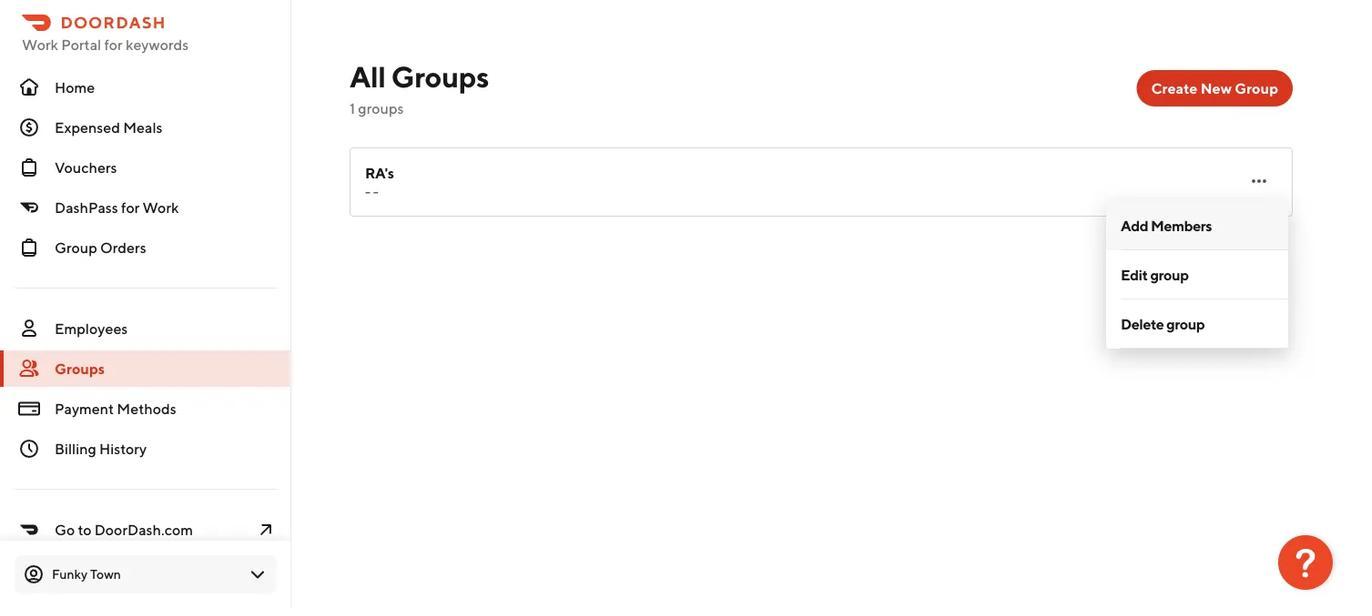 Task type: locate. For each thing, give the bounding box(es) containing it.
group orders
[[55, 239, 146, 256]]

0 vertical spatial work
[[22, 36, 58, 53]]

vouchers link
[[0, 149, 291, 186]]

payment methods
[[55, 400, 176, 418]]

work
[[22, 36, 58, 53], [143, 199, 179, 216]]

group right delete
[[1167, 316, 1205, 333]]

groups
[[391, 59, 489, 93], [55, 360, 105, 378]]

0 vertical spatial group
[[1151, 266, 1189, 284]]

work down the vouchers link
[[143, 199, 179, 216]]

add members button
[[1107, 201, 1289, 250]]

employees link
[[0, 311, 291, 347]]

billing
[[55, 440, 96, 458]]

1 vertical spatial groups
[[55, 360, 105, 378]]

group
[[1235, 80, 1279, 97], [55, 239, 97, 256]]

groups up payment
[[55, 360, 105, 378]]

0 horizontal spatial work
[[22, 36, 58, 53]]

funky
[[52, 567, 88, 582]]

members
[[1151, 217, 1212, 235]]

groups up groups
[[391, 59, 489, 93]]

1
[[350, 100, 355, 117]]

home link
[[0, 69, 291, 106]]

add members
[[1121, 217, 1212, 235]]

0 horizontal spatial -
[[365, 184, 371, 199]]

for up orders
[[121, 199, 140, 216]]

0 vertical spatial group
[[1235, 80, 1279, 97]]

expensed meals
[[55, 119, 163, 136]]

doordash.com
[[94, 521, 193, 539]]

1 horizontal spatial group
[[1235, 80, 1279, 97]]

1 horizontal spatial groups
[[391, 59, 489, 93]]

edit group button
[[1107, 250, 1289, 300]]

group down the dashpass
[[55, 239, 97, 256]]

groups link
[[0, 351, 291, 387]]

1 vertical spatial work
[[143, 199, 179, 216]]

go to doordash.com link
[[0, 512, 291, 548]]

new
[[1201, 80, 1232, 97]]

vouchers
[[55, 159, 117, 176]]

group right new
[[1235, 80, 1279, 97]]

group
[[1151, 266, 1189, 284], [1167, 316, 1205, 333]]

create
[[1152, 80, 1198, 97]]

edit
[[1121, 266, 1148, 284]]

to
[[78, 521, 92, 539]]

dashpass for work link
[[0, 189, 291, 226]]

2 - from the left
[[373, 184, 379, 199]]

create new group button
[[1137, 70, 1293, 107]]

0 vertical spatial groups
[[391, 59, 489, 93]]

funky town
[[52, 567, 121, 582]]

work left portal
[[22, 36, 58, 53]]

1 horizontal spatial -
[[373, 184, 379, 199]]

groups inside all groups 1 groups
[[391, 59, 489, 93]]

group inside delete group button
[[1167, 316, 1205, 333]]

methods
[[117, 400, 176, 418]]

create new group
[[1152, 80, 1279, 97]]

for right portal
[[104, 36, 123, 53]]

0 horizontal spatial group
[[55, 239, 97, 256]]

1 vertical spatial for
[[121, 199, 140, 216]]

1 vertical spatial group
[[1167, 316, 1205, 333]]

delete group button
[[1107, 300, 1289, 349]]

group inside edit group button
[[1151, 266, 1189, 284]]

0 vertical spatial for
[[104, 36, 123, 53]]

add
[[1121, 217, 1149, 235]]

-
[[365, 184, 371, 199], [373, 184, 379, 199]]

for
[[104, 36, 123, 53], [121, 199, 140, 216]]

group right edit
[[1151, 266, 1189, 284]]



Task type: vqa. For each thing, say whether or not it's contained in the screenshot.
Vouchers
yes



Task type: describe. For each thing, give the bounding box(es) containing it.
home
[[55, 79, 95, 96]]

for inside dashpass for work link
[[121, 199, 140, 216]]

billing history link
[[0, 431, 291, 467]]

ra's - -
[[365, 164, 394, 199]]

groups
[[358, 100, 404, 117]]

meals
[[123, 119, 163, 136]]

expensed
[[55, 119, 120, 136]]

go
[[55, 521, 75, 539]]

1 horizontal spatial work
[[143, 199, 179, 216]]

1 - from the left
[[365, 184, 371, 199]]

0 horizontal spatial groups
[[55, 360, 105, 378]]

dashpass for work
[[55, 199, 179, 216]]

history
[[99, 440, 147, 458]]

keywords
[[126, 36, 189, 53]]

group orders link
[[0, 230, 291, 266]]

expensed meals link
[[0, 109, 291, 146]]

dashpass
[[55, 199, 118, 216]]

payment
[[55, 400, 114, 418]]

ra's
[[365, 164, 394, 182]]

group inside button
[[1235, 80, 1279, 97]]

portal
[[61, 36, 101, 53]]

group for edit group
[[1151, 266, 1189, 284]]

delete group
[[1121, 316, 1205, 333]]

1 vertical spatial group
[[55, 239, 97, 256]]

all
[[350, 59, 386, 93]]

open resource center image
[[1279, 536, 1333, 590]]

billing history
[[55, 440, 147, 458]]

town
[[90, 567, 121, 582]]

employees
[[55, 320, 128, 337]]

orders
[[100, 239, 146, 256]]

go to doordash.com
[[55, 521, 193, 539]]

edit group
[[1121, 266, 1189, 284]]

actions image
[[1249, 170, 1271, 192]]

all groups 1 groups
[[350, 59, 489, 117]]

payment methods link
[[0, 391, 291, 427]]

delete
[[1121, 316, 1164, 333]]

work portal for keywords
[[22, 36, 189, 53]]

group for delete group
[[1167, 316, 1205, 333]]



